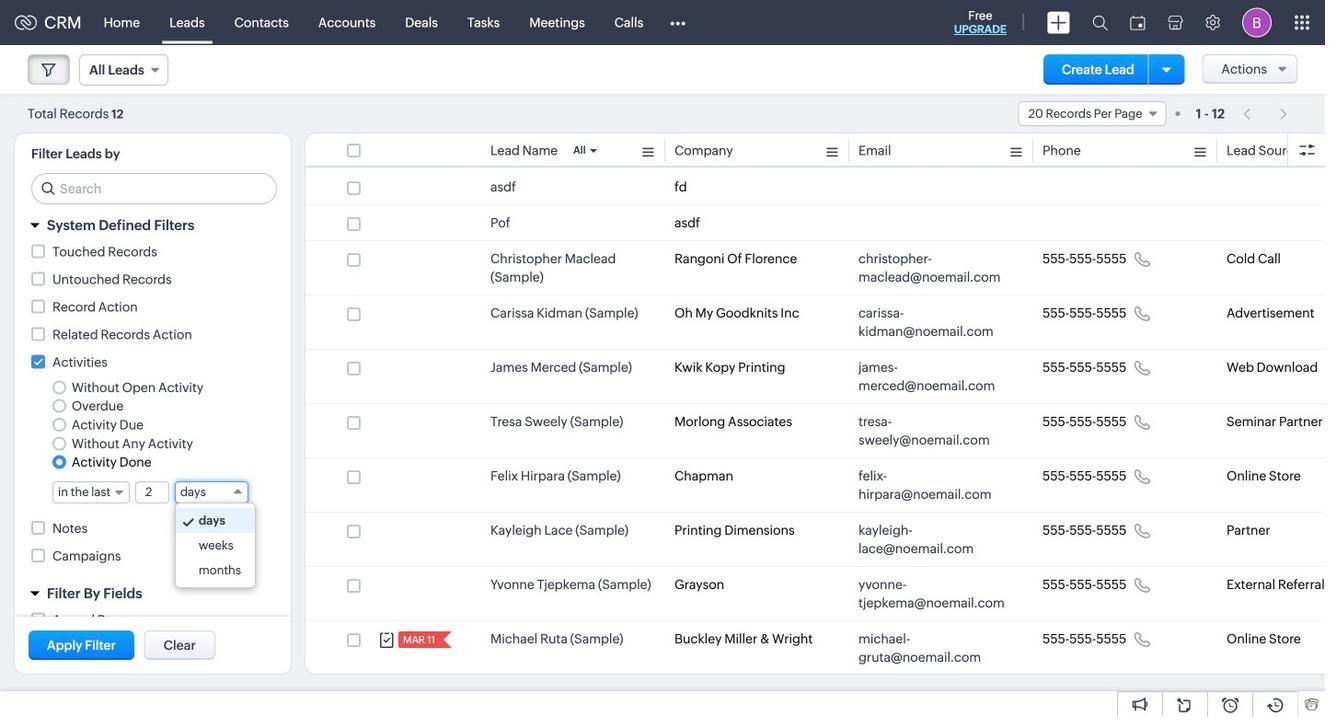 Task type: locate. For each thing, give the bounding box(es) containing it.
3 option from the top
[[176, 558, 255, 583]]

logo image
[[15, 15, 37, 30]]

None field
[[175, 482, 248, 504]]

navigation
[[1235, 100, 1298, 127]]

row group
[[306, 169, 1326, 717]]

option
[[176, 508, 255, 533], [176, 533, 255, 558], [176, 558, 255, 583]]

1 option from the top
[[176, 508, 255, 533]]

None text field
[[136, 483, 168, 503]]

list box
[[176, 504, 255, 587]]



Task type: vqa. For each thing, say whether or not it's contained in the screenshot.
2nd option from the bottom
yes



Task type: describe. For each thing, give the bounding box(es) containing it.
2 option from the top
[[176, 533, 255, 558]]

Search text field
[[32, 174, 276, 203]]



